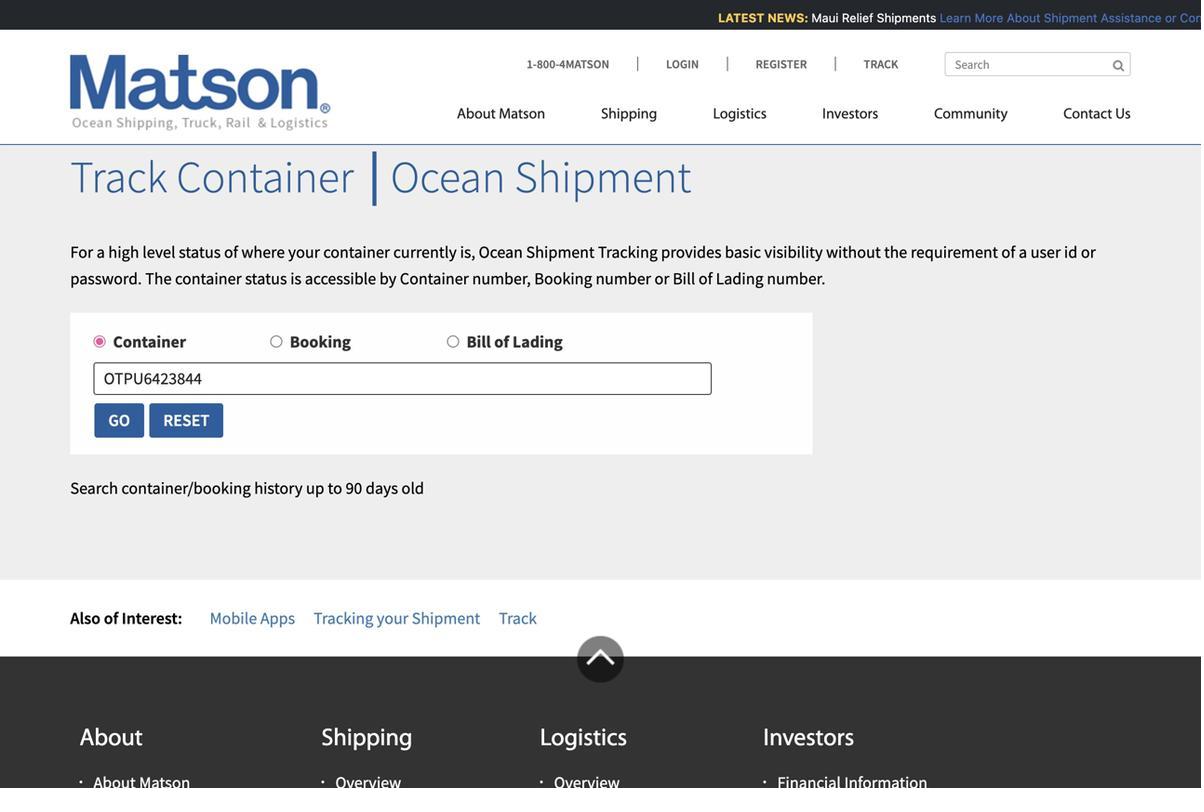 Task type: vqa. For each thing, say whether or not it's contained in the screenshot.
Tracking
yes



Task type: locate. For each thing, give the bounding box(es) containing it.
0 vertical spatial status
[[179, 242, 221, 263]]

lading down number,
[[513, 332, 563, 353]]

to
[[328, 478, 342, 499]]

0 vertical spatial logistics
[[713, 107, 767, 122]]

shipment
[[1041, 11, 1094, 25], [515, 149, 691, 205], [526, 242, 595, 263], [412, 608, 480, 629]]

Container radio
[[94, 336, 106, 348]]

login link
[[637, 56, 727, 72]]

visibility
[[764, 242, 823, 263]]

requirement
[[911, 242, 998, 263]]

0 vertical spatial track
[[864, 56, 898, 72]]

1 vertical spatial about
[[457, 107, 496, 122]]

logistics link
[[685, 98, 795, 136]]

bill down provides
[[673, 269, 695, 289]]

0 horizontal spatial lading
[[513, 332, 563, 353]]

0 horizontal spatial shipping
[[321, 728, 413, 752]]

a
[[97, 242, 105, 263], [1019, 242, 1027, 263]]

booking
[[534, 269, 592, 289], [290, 332, 351, 353]]

2 horizontal spatial track
[[864, 56, 898, 72]]

Search search field
[[945, 52, 1131, 76]]

0 vertical spatial container
[[323, 242, 390, 263]]

tracking your shipment
[[314, 608, 480, 629]]

bill right bill of lading radio
[[467, 332, 491, 353]]

about for about matson
[[457, 107, 496, 122]]

0 vertical spatial booking
[[534, 269, 592, 289]]

login
[[666, 56, 699, 72]]

or
[[1162, 11, 1174, 25], [1081, 242, 1096, 263], [655, 269, 669, 289]]

logistics inside top menu navigation
[[713, 107, 767, 122]]

or right id at top
[[1081, 242, 1096, 263]]

or left cont
[[1162, 11, 1174, 25]]

1-
[[527, 56, 537, 72]]

lading inside the for a high level status of where your container currently is, ocean shipment tracking provides basic visibility without the requirement of a user id or password. the container status is accessible by container number, booking number or bill of lading number.
[[716, 269, 764, 289]]

tracking
[[598, 242, 658, 263], [314, 608, 373, 629]]

0 horizontal spatial track
[[70, 149, 167, 205]]

is
[[290, 269, 302, 289]]

2 vertical spatial or
[[655, 269, 669, 289]]

shipments
[[874, 11, 933, 25]]

2 vertical spatial about
[[80, 728, 143, 752]]

container down currently
[[400, 269, 469, 289]]

0 horizontal spatial a
[[97, 242, 105, 263]]

90
[[346, 478, 362, 499]]

about for about
[[80, 728, 143, 752]]

ocean
[[479, 242, 523, 263]]

Bill of Lading radio
[[447, 336, 459, 348]]

booking left number on the top of page
[[534, 269, 592, 289]]

1 vertical spatial bill
[[467, 332, 491, 353]]

1 horizontal spatial track
[[499, 608, 537, 629]]

bill inside the for a high level status of where your container currently is, ocean shipment tracking provides basic visibility without the requirement of a user id or password. the container status is accessible by container number, booking number or bill of lading number.
[[673, 269, 695, 289]]

logistics
[[713, 107, 767, 122], [540, 728, 627, 752]]

track
[[864, 56, 898, 72], [70, 149, 167, 205], [499, 608, 537, 629]]

bill
[[673, 269, 695, 289], [467, 332, 491, 353]]

assistance
[[1098, 11, 1159, 25]]

container right container radio
[[113, 332, 186, 353]]

logistics down the backtop image
[[540, 728, 627, 752]]

investors
[[822, 107, 878, 122], [763, 728, 854, 752]]

shipping link
[[573, 98, 685, 136]]

0 horizontal spatial about
[[80, 728, 143, 752]]

a right for
[[97, 242, 105, 263]]

None search field
[[945, 52, 1131, 76]]

1 horizontal spatial tracking
[[598, 242, 658, 263]]

2 horizontal spatial or
[[1162, 11, 1174, 25]]

booking inside the for a high level status of where your container currently is, ocean shipment tracking provides basic visibility without the requirement of a user id or password. the container status is accessible by container number, booking number or bill of lading number.
[[534, 269, 592, 289]]

0 vertical spatial track link
[[835, 56, 898, 72]]

1 vertical spatial tracking
[[314, 608, 373, 629]]

shipping inside top menu navigation
[[601, 107, 657, 122]]

footer containing about
[[0, 637, 1201, 789]]

0 vertical spatial tracking
[[598, 242, 658, 263]]

tracking inside the for a high level status of where your container currently is, ocean shipment tracking provides basic visibility without the requirement of a user id or password. the container status is accessible by container number, booking number or bill of lading number.
[[598, 242, 658, 263]]

container up where
[[176, 149, 354, 205]]

status
[[179, 242, 221, 263], [245, 269, 287, 289]]

0 vertical spatial bill
[[673, 269, 695, 289]]

2 vertical spatial container
[[113, 332, 186, 353]]

tracking your shipment link
[[314, 608, 480, 629]]

learn more about shipment assistance or cont link
[[937, 11, 1201, 25]]

search
[[70, 478, 118, 499]]

search container/booking history up to 90 days old
[[70, 478, 424, 499]]

track link
[[835, 56, 898, 72], [499, 608, 537, 629]]

about inside footer
[[80, 728, 143, 752]]

about
[[1004, 11, 1038, 25], [457, 107, 496, 122], [80, 728, 143, 752]]

1 horizontal spatial bill
[[673, 269, 695, 289]]

1 vertical spatial logistics
[[540, 728, 627, 752]]

2 vertical spatial track
[[499, 608, 537, 629]]

container inside the for a high level status of where your container currently is, ocean shipment tracking provides basic visibility without the requirement of a user id or password. the container status is accessible by container number, booking number or bill of lading number.
[[400, 269, 469, 289]]

your
[[288, 242, 320, 263], [377, 608, 408, 629]]

0 vertical spatial about
[[1004, 11, 1038, 25]]

1 vertical spatial container
[[175, 269, 242, 289]]

of
[[224, 242, 238, 263], [1001, 242, 1015, 263], [699, 269, 713, 289], [494, 332, 509, 353], [104, 608, 118, 629]]

container up accessible at the left top
[[323, 242, 390, 263]]

container
[[176, 149, 354, 205], [400, 269, 469, 289], [113, 332, 186, 353]]

footer
[[0, 637, 1201, 789]]

1 horizontal spatial about
[[457, 107, 496, 122]]

1 vertical spatial status
[[245, 269, 287, 289]]

None button
[[94, 403, 145, 439], [148, 403, 224, 439], [94, 403, 145, 439], [148, 403, 224, 439]]

a left user
[[1019, 242, 1027, 263]]

status right the level at the left of page
[[179, 242, 221, 263]]

lading down basic
[[716, 269, 764, 289]]

container right the
[[175, 269, 242, 289]]

lading
[[716, 269, 764, 289], [513, 332, 563, 353]]

status down where
[[245, 269, 287, 289]]

by
[[380, 269, 397, 289]]

1 horizontal spatial track link
[[835, 56, 898, 72]]

1 horizontal spatial shipping
[[601, 107, 657, 122]]

container
[[323, 242, 390, 263], [175, 269, 242, 289]]

0 horizontal spatial tracking
[[314, 608, 373, 629]]

mobile apps
[[210, 608, 295, 629]]

about inside top menu navigation
[[457, 107, 496, 122]]

register link
[[727, 56, 835, 72]]

tracking right apps
[[314, 608, 373, 629]]

Booking radio
[[270, 336, 282, 348]]

id
[[1064, 242, 1078, 263]]

0 vertical spatial container
[[176, 149, 354, 205]]

booking right booking option
[[290, 332, 351, 353]]

your inside the for a high level status of where your container currently is, ocean shipment tracking provides basic visibility without the requirement of a user id or password. the container status is accessible by container number, booking number or bill of lading number.
[[288, 242, 320, 263]]

about matson
[[457, 107, 545, 122]]

0 vertical spatial your
[[288, 242, 320, 263]]

mobile apps link
[[210, 608, 295, 629]]

days
[[366, 478, 398, 499]]

1 vertical spatial your
[[377, 608, 408, 629]]

Enter Container # text field
[[94, 363, 712, 395]]

for
[[70, 242, 93, 263]]

0 horizontal spatial your
[[288, 242, 320, 263]]

logistics down "register" link
[[713, 107, 767, 122]]

0 vertical spatial investors
[[822, 107, 878, 122]]

also
[[70, 608, 101, 629]]

0 horizontal spatial booking
[[290, 332, 351, 353]]

1 horizontal spatial logistics
[[713, 107, 767, 122]]

community
[[934, 107, 1008, 122]]

accessible
[[305, 269, 376, 289]]

shipping
[[601, 107, 657, 122], [321, 728, 413, 752]]

basic
[[725, 242, 761, 263]]

1 vertical spatial track link
[[499, 608, 537, 629]]

1 horizontal spatial or
[[1081, 242, 1096, 263]]

1 horizontal spatial status
[[245, 269, 287, 289]]

0 vertical spatial lading
[[716, 269, 764, 289]]

1 horizontal spatial lading
[[716, 269, 764, 289]]

1 horizontal spatial booking
[[534, 269, 592, 289]]

tracking up number on the top of page
[[598, 242, 658, 263]]

of left user
[[1001, 242, 1015, 263]]

0 vertical spatial shipping
[[601, 107, 657, 122]]

1 horizontal spatial a
[[1019, 242, 1027, 263]]

level
[[142, 242, 175, 263]]

1 vertical spatial container
[[400, 269, 469, 289]]

high
[[108, 242, 139, 263]]

1 vertical spatial shipping
[[321, 728, 413, 752]]

0 horizontal spatial status
[[179, 242, 221, 263]]

learn
[[937, 11, 968, 25]]

or right number on the top of page
[[655, 269, 669, 289]]

community link
[[906, 98, 1036, 136]]



Task type: describe. For each thing, give the bounding box(es) containing it.
blue matson logo with ocean, shipping, truck, rail and logistics written beneath it. image
[[70, 55, 331, 131]]

the
[[884, 242, 907, 263]]

currently
[[393, 242, 457, 263]]

1 vertical spatial booking
[[290, 332, 351, 353]]

0 horizontal spatial track link
[[499, 608, 537, 629]]

interest:
[[122, 608, 182, 629]]

more
[[972, 11, 1000, 25]]

2 a from the left
[[1019, 242, 1027, 263]]

maui
[[809, 11, 836, 25]]

2 horizontal spatial about
[[1004, 11, 1038, 25]]

where
[[241, 242, 285, 263]]

backtop image
[[577, 637, 624, 683]]

without
[[826, 242, 881, 263]]

us
[[1115, 107, 1131, 122]]

contact us link
[[1036, 98, 1131, 136]]

of down provides
[[699, 269, 713, 289]]

relief
[[839, 11, 870, 25]]

number.
[[767, 269, 826, 289]]

0 horizontal spatial logistics
[[540, 728, 627, 752]]

also of interest:
[[70, 608, 182, 629]]

history
[[254, 478, 303, 499]]

of left where
[[224, 242, 238, 263]]

investors link
[[795, 98, 906, 136]]

is,
[[460, 242, 475, 263]]

for a high level status of where your container currently is, ocean shipment tracking provides basic visibility without the requirement of a user id or password. the container status is accessible by container number, booking number or bill of lading number.
[[70, 242, 1096, 289]]

0 horizontal spatial or
[[655, 269, 669, 289]]

latest
[[715, 11, 762, 25]]

number,
[[472, 269, 531, 289]]

of right bill of lading radio
[[494, 332, 509, 353]]

1 vertical spatial lading
[[513, 332, 563, 353]]

0 horizontal spatial container
[[175, 269, 242, 289]]

investors inside top menu navigation
[[822, 107, 878, 122]]

1 vertical spatial or
[[1081, 242, 1096, 263]]

the
[[145, 269, 172, 289]]

up
[[306, 478, 324, 499]]

latest news: maui relief shipments learn more about shipment assistance or cont
[[715, 11, 1201, 25]]

1-800-4matson
[[527, 56, 609, 72]]

track container │ocean shipment
[[70, 149, 691, 205]]

1 vertical spatial track
[[70, 149, 167, 205]]

password.
[[70, 269, 142, 289]]

shipping inside footer
[[321, 728, 413, 752]]

4matson
[[559, 56, 609, 72]]

apps
[[260, 608, 295, 629]]

contact
[[1064, 107, 1112, 122]]

news:
[[765, 11, 806, 25]]

of right also
[[104, 608, 118, 629]]

cont
[[1177, 11, 1201, 25]]

number
[[596, 269, 651, 289]]

bill of lading
[[467, 332, 563, 353]]

matson
[[499, 107, 545, 122]]

mobile
[[210, 608, 257, 629]]

register
[[756, 56, 807, 72]]

container/booking
[[121, 478, 251, 499]]

1 horizontal spatial your
[[377, 608, 408, 629]]

0 vertical spatial or
[[1162, 11, 1174, 25]]

search image
[[1113, 60, 1124, 72]]

shipment inside the for a high level status of where your container currently is, ocean shipment tracking provides basic visibility without the requirement of a user id or password. the container status is accessible by container number, booking number or bill of lading number.
[[526, 242, 595, 263]]

1 a from the left
[[97, 242, 105, 263]]

800-
[[537, 56, 559, 72]]

1-800-4matson link
[[527, 56, 637, 72]]

user
[[1031, 242, 1061, 263]]

1 horizontal spatial container
[[323, 242, 390, 263]]

contact us
[[1064, 107, 1131, 122]]

old
[[402, 478, 424, 499]]

top menu navigation
[[457, 98, 1131, 136]]

│ocean
[[363, 149, 506, 205]]

about matson link
[[457, 98, 573, 136]]

0 horizontal spatial bill
[[467, 332, 491, 353]]

1 vertical spatial investors
[[763, 728, 854, 752]]

provides
[[661, 242, 722, 263]]



